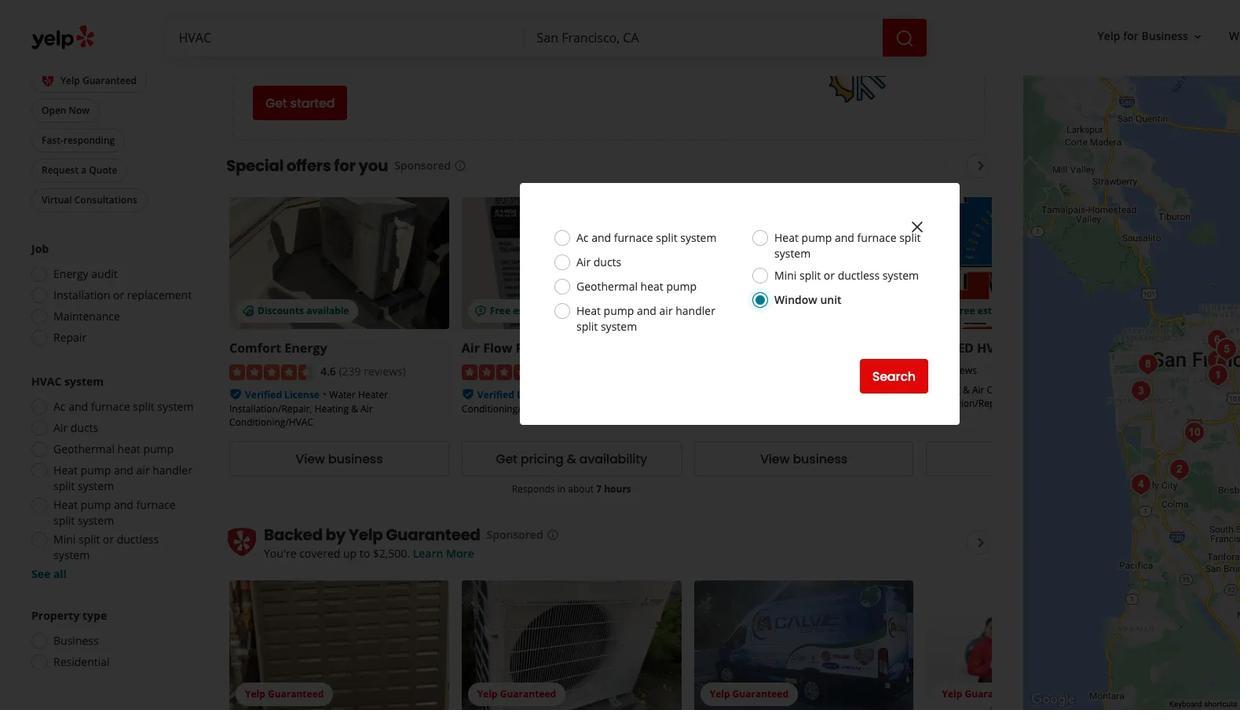 Task type: vqa. For each thing, say whether or not it's contained in the screenshot.
Read to the right
no



Task type: locate. For each thing, give the bounding box(es) containing it.
conditioning up (112
[[816, 339, 896, 357]]

mini up "window"
[[775, 268, 797, 283]]

0 horizontal spatial verified
[[245, 389, 282, 402]]

0 vertical spatial sponsored
[[395, 158, 451, 173]]

free estimates right 16 free estimates v2 image
[[723, 304, 792, 317]]

1 license from the left
[[285, 389, 320, 402]]

water left ocean air heating icon
[[1076, 383, 1103, 397]]

1 horizontal spatial reviews)
[[829, 364, 871, 379]]

heater down the 4.6 (239 reviews)
[[358, 389, 388, 402]]

1 horizontal spatial ac
[[577, 230, 589, 245]]

reviews) inside ortiz heating & air conditioning (112 reviews)
[[829, 364, 871, 379]]

handler inside search dialog
[[676, 303, 716, 318]]

2 verified license from the left
[[478, 389, 552, 402]]

0 horizontal spatial verified license
[[245, 389, 320, 402]]

0 horizontal spatial air ducts
[[53, 420, 98, 435]]

business
[[328, 450, 383, 468], [793, 450, 848, 468]]

1 horizontal spatial handler
[[676, 303, 716, 318]]

for inside button
[[1124, 29, 1139, 44]]

mini
[[775, 268, 797, 283], [53, 532, 76, 547]]

next image for 1st previous icon
[[972, 156, 991, 175]]

2 verified from the left
[[478, 389, 515, 402]]

conditioning/hvac
[[462, 403, 546, 416], [229, 416, 314, 429]]

license
[[285, 389, 320, 402], [517, 389, 552, 402]]

air inside united hvac service no reviews heating & air conditioning/hvac, water heater installation/repair
[[973, 383, 985, 397]]

mini split or ductless system up unit
[[775, 268, 919, 283]]

hvac right united
[[978, 339, 1012, 357]]

responds in about 7 hours
[[512, 483, 632, 496]]

3 free estimates link from the left
[[927, 197, 1147, 329]]

building efficiency image
[[1133, 349, 1165, 380]]

1 vertical spatial geothermal
[[53, 442, 115, 457]]

1 vertical spatial air ducts
[[53, 420, 98, 435]]

verified license button down 4.8 star rating image
[[478, 387, 552, 402]]

hvac system
[[31, 374, 104, 389]]

business for free estimates
[[793, 450, 848, 468]]

air inside ortiz heating & air conditioning (112 reviews)
[[794, 339, 812, 357]]

2 view from the left
[[761, 450, 790, 468]]

view business
[[296, 450, 383, 468], [761, 450, 848, 468]]

virtual consultations
[[42, 193, 137, 207]]

free estimates up united hvac service link
[[955, 304, 1025, 317]]

0 vertical spatial ductless
[[838, 268, 880, 283]]

0 vertical spatial ac and furnace split system
[[577, 230, 717, 245]]

1 verified license button from the left
[[245, 387, 320, 402]]

energy up 4.6
[[285, 339, 327, 357]]

air inside water heater installation/repair, heating & air conditioning/hvac
[[361, 403, 373, 416]]

0 horizontal spatial geothermal heat pump
[[53, 442, 174, 457]]

energy up installation
[[53, 266, 89, 281]]

1 verified from the left
[[245, 389, 282, 402]]

1 horizontal spatial for
[[1124, 29, 1139, 44]]

verified license button
[[245, 387, 320, 402], [478, 387, 552, 402]]

0 horizontal spatial verified license button
[[245, 387, 320, 402]]

0 vertical spatial get
[[266, 94, 287, 112]]

1 horizontal spatial free estimates link
[[694, 197, 914, 329]]

air ducts inside option group
[[53, 420, 98, 435]]

free up united
[[955, 304, 976, 317]]

sponsored
[[481, 45, 536, 60]]

& inside ortiz heating & air conditioning (112 reviews)
[[781, 339, 791, 357]]

license for energy
[[285, 389, 320, 402]]

0 horizontal spatial view business
[[296, 450, 383, 468]]

3 option group from the top
[[27, 608, 195, 675]]

water heater installation/repair, heating & air conditioning/hvac
[[229, 389, 388, 429]]

estimates up united hvac service link
[[978, 304, 1025, 317]]

window
[[775, 292, 818, 307]]

breathable image
[[1202, 324, 1234, 356]]

2 horizontal spatial free estimates link
[[927, 197, 1147, 329]]

get for get pricing & availability
[[496, 450, 518, 468]]

map region
[[902, 39, 1241, 710]]

1 horizontal spatial heater
[[1105, 383, 1135, 397]]

ducts
[[594, 255, 622, 270], [71, 420, 98, 435]]

mini split or ductless system inside search dialog
[[775, 268, 919, 283]]

installation or replacement
[[53, 288, 192, 303]]

1 vertical spatial mini
[[53, 532, 76, 547]]

& down "window"
[[781, 339, 791, 357]]

conditioning/hvac down 4.6 star rating 'image'
[[229, 416, 314, 429]]

0 vertical spatial business
[[1142, 29, 1189, 44]]

option group containing property type
[[27, 608, 195, 675]]

hvac
[[496, 17, 541, 39], [978, 339, 1012, 357], [31, 374, 62, 389]]

0 vertical spatial from
[[414, 17, 452, 39]]

0 horizontal spatial ductless
[[117, 532, 159, 547]]

estimates up pros
[[513, 304, 560, 317]]

a plus quality hvac image
[[1126, 469, 1158, 500]]

1 horizontal spatial view business link
[[694, 442, 914, 477]]

free up tell
[[253, 17, 286, 39]]

2 view business link from the left
[[694, 442, 914, 477]]

energy
[[53, 266, 89, 281], [285, 339, 327, 357]]

1 vertical spatial sponsored
[[487, 528, 543, 543]]

about right us
[[289, 45, 319, 60]]

water down (239
[[329, 389, 356, 402]]

pricing
[[521, 450, 564, 468]]

pump
[[802, 230, 832, 245], [667, 279, 697, 294], [604, 303, 634, 318], [143, 442, 174, 457], [81, 463, 111, 478], [81, 497, 111, 512]]

1 horizontal spatial ductless
[[838, 268, 880, 283]]

heat pump and air handler split system inside search dialog
[[577, 303, 716, 334]]

view business for estimates
[[761, 450, 848, 468]]

1 vertical spatial ac
[[53, 399, 66, 414]]

heating inside water heater installation/repair, heating & air conditioning/hvac
[[315, 403, 349, 416]]

& down "air flow pros heating and air conditioning"
[[599, 389, 605, 402]]

1 view business link from the left
[[229, 442, 449, 477]]

3 free estimates from the left
[[955, 304, 1025, 317]]

air ducts inside search dialog
[[577, 255, 622, 270]]

1 horizontal spatial view
[[761, 450, 790, 468]]

available
[[307, 304, 349, 317]]

1 horizontal spatial hvac
[[496, 17, 541, 39]]

heat pump and furnace split system inside search dialog
[[775, 230, 921, 261]]

free right 16 free estimates v2 icon
[[490, 304, 511, 317]]

1 next image from the top
[[972, 156, 991, 175]]

1 16 verified v2 image from the left
[[229, 388, 242, 401]]

0 horizontal spatial energy
[[53, 266, 89, 281]]

1 vertical spatial geothermal heat pump
[[53, 442, 174, 457]]

0 horizontal spatial about
[[289, 45, 319, 60]]

get
[[266, 94, 287, 112], [496, 450, 518, 468]]

reviews)
[[364, 364, 406, 379], [829, 364, 871, 379]]

or up type
[[103, 532, 114, 547]]

free estimates up pros
[[490, 304, 560, 317]]

0 horizontal spatial sponsored
[[395, 158, 451, 173]]

open
[[42, 104, 66, 117]]

conditioning/hvac inside heating & air conditioning/hvac
[[462, 403, 546, 416]]

4.6
[[321, 364, 336, 379]]

free estimates for air flow pros heating and air conditioning
[[490, 304, 560, 317]]

heating left and
[[547, 339, 596, 357]]

0 horizontal spatial mini
[[53, 532, 76, 547]]

search
[[873, 367, 916, 385]]

1 horizontal spatial free estimates
[[723, 304, 792, 317]]

1 vertical spatial energy
[[285, 339, 327, 357]]

get left started
[[266, 94, 287, 112]]

ac and furnace split system inside option group
[[53, 399, 194, 414]]

1 horizontal spatial sponsored
[[487, 528, 543, 543]]

&
[[781, 339, 791, 357], [963, 383, 970, 397], [599, 389, 605, 402], [351, 403, 358, 416], [567, 450, 577, 468]]

0 vertical spatial geothermal
[[577, 279, 638, 294]]

yelp
[[1098, 29, 1121, 44], [61, 74, 80, 87], [245, 688, 265, 701], [478, 688, 498, 701], [710, 688, 730, 701], [943, 688, 963, 701]]

virtual
[[42, 193, 72, 207]]

open now button
[[31, 99, 100, 123]]

verified license button for energy
[[245, 387, 320, 402]]

1 vertical spatial option group
[[27, 374, 195, 582]]

heating
[[547, 339, 596, 357], [729, 339, 778, 357], [927, 383, 961, 397], [562, 389, 596, 402], [315, 403, 349, 416]]

& down (239
[[351, 403, 358, 416]]

license up installation/repair,
[[285, 389, 320, 402]]

0 vertical spatial for
[[1124, 29, 1139, 44]]

2 horizontal spatial free estimates
[[955, 304, 1025, 317]]

1 horizontal spatial heat pump and air handler split system
[[577, 303, 716, 334]]

heating down the no
[[927, 383, 961, 397]]

0 horizontal spatial license
[[285, 389, 320, 402]]

keyboard shortcuts
[[1170, 700, 1238, 709]]

& inside heating & air conditioning/hvac
[[599, 389, 605, 402]]

air flow pros heating and air conditioning image
[[1203, 360, 1235, 391]]

san francisco heating and cooling image
[[1165, 454, 1196, 485]]

mini up "all"
[[53, 532, 76, 547]]

hvac inside united hvac service no reviews heating & air conditioning/hvac, water heater installation/repair
[[978, 339, 1012, 357]]

1 horizontal spatial from
[[453, 45, 478, 60]]

1 horizontal spatial energy
[[285, 339, 327, 357]]

up
[[343, 546, 357, 561]]

0 horizontal spatial get
[[266, 94, 287, 112]]

1 horizontal spatial conditioning/hvac
[[462, 403, 546, 416]]

heat pump and furnace split system
[[775, 230, 921, 261], [53, 497, 176, 528]]

business up residential
[[53, 633, 99, 648]]

ductless
[[838, 268, 880, 283], [117, 532, 159, 547]]

sponsored left 16 info v2 icon
[[487, 528, 543, 543]]

geothermal
[[577, 279, 638, 294], [53, 442, 115, 457]]

heating right ortiz
[[729, 339, 778, 357]]

heating inside heating & air conditioning/hvac
[[562, 389, 596, 402]]

get pricing & availability
[[496, 450, 648, 468]]

property
[[31, 608, 80, 623]]

estimates up project at left
[[332, 17, 411, 39]]

1 business from the left
[[328, 450, 383, 468]]

heating down air flow pros heating and air conditioning link
[[562, 389, 596, 402]]

2 verified license button from the left
[[478, 387, 552, 402]]

0 vertical spatial hvac
[[496, 17, 541, 39]]

1 horizontal spatial verified license
[[478, 389, 552, 402]]

0 vertical spatial energy
[[53, 266, 89, 281]]

about
[[289, 45, 319, 60], [568, 483, 594, 496]]

and inside 'free price estimates from local hvac contractors tell us about your project and get help from sponsored businesses.'
[[387, 45, 406, 60]]

heater down 'building efficiency' image
[[1105, 383, 1135, 397]]

0 horizontal spatial heater
[[358, 389, 388, 402]]

yelp for business button
[[1092, 22, 1211, 51]]

hvac down repair
[[31, 374, 62, 389]]

verified up installation/repair,
[[245, 389, 282, 402]]

1 horizontal spatial heat
[[641, 279, 664, 294]]

get
[[409, 45, 425, 60]]

local
[[455, 17, 493, 39]]

& inside button
[[567, 450, 577, 468]]

estimates up ortiz heating & air conditioning (112 reviews)
[[746, 304, 792, 317]]

special offers for you
[[226, 155, 388, 177]]

for left you at the left top of the page
[[334, 155, 356, 177]]

1 horizontal spatial ducts
[[594, 255, 622, 270]]

comfort energy
[[229, 339, 327, 357]]

or
[[824, 268, 835, 283], [113, 288, 124, 303], [103, 532, 114, 547]]

verified down 4.8 star rating image
[[478, 389, 515, 402]]

pros
[[516, 339, 544, 357]]

1 vertical spatial heat pump and furnace split system
[[53, 497, 176, 528]]

license down 4.8 star rating image
[[517, 389, 552, 402]]

next image for first previous icon from the bottom of the page
[[972, 534, 991, 553]]

ac
[[577, 230, 589, 245], [53, 399, 66, 414]]

0 horizontal spatial business
[[53, 633, 99, 648]]

sponsored left 16 info v2 image
[[395, 158, 451, 173]]

1 option group from the top
[[27, 241, 195, 350]]

1 horizontal spatial license
[[517, 389, 552, 402]]

reviews) right (239
[[364, 364, 406, 379]]

heater inside water heater installation/repair, heating & air conditioning/hvac
[[358, 389, 388, 402]]

sponsored for special offers for you
[[395, 158, 451, 173]]

started
[[290, 94, 335, 112]]

0 horizontal spatial hvac
[[31, 374, 62, 389]]

0 vertical spatial air ducts
[[577, 255, 622, 270]]

1 vertical spatial mini split or ductless system
[[53, 532, 159, 563]]

energy audit
[[53, 266, 118, 281]]

united
[[927, 339, 974, 357]]

2 free estimates link from the left
[[694, 197, 914, 329]]

free for united hvac service free estimates link
[[955, 304, 976, 317]]

air ducts
[[577, 255, 622, 270], [53, 420, 98, 435]]

featured
[[31, 43, 81, 58]]

1 vertical spatial from
[[453, 45, 478, 60]]

1 horizontal spatial heat pump and furnace split system
[[775, 230, 921, 261]]

fast-
[[42, 134, 63, 147]]

geothermal down hvac system
[[53, 442, 115, 457]]

1 horizontal spatial business
[[793, 450, 848, 468]]

0 horizontal spatial heat pump and furnace split system
[[53, 497, 176, 528]]

or up unit
[[824, 268, 835, 283]]

4.6 star rating image
[[229, 365, 314, 381]]

4.8 star rating image
[[462, 365, 547, 381]]

0 horizontal spatial handler
[[153, 463, 192, 478]]

us
[[274, 45, 286, 60]]

geothermal up and
[[577, 279, 638, 294]]

1 view from the left
[[296, 450, 325, 468]]

1 vertical spatial business
[[53, 633, 99, 648]]

2 conditioning from the left
[[816, 339, 896, 357]]

0 horizontal spatial reviews)
[[364, 364, 406, 379]]

reviews) right (112
[[829, 364, 871, 379]]

view
[[296, 450, 325, 468], [761, 450, 790, 468]]

1 horizontal spatial verified license button
[[478, 387, 552, 402]]

verified license up installation/repair,
[[245, 389, 320, 402]]

1 horizontal spatial ac and furnace split system
[[577, 230, 717, 245]]

2 view business from the left
[[761, 450, 848, 468]]

1 horizontal spatial mini
[[775, 268, 797, 283]]

2 option group from the top
[[27, 374, 195, 582]]

1 horizontal spatial verified
[[478, 389, 515, 402]]

heat
[[641, 279, 664, 294], [118, 442, 140, 457]]

water
[[1076, 383, 1103, 397], [329, 389, 356, 402]]

filters
[[31, 12, 71, 30]]

estimates for free estimates link associated with air flow pros heating and air conditioning
[[513, 304, 560, 317]]

None search field
[[166, 19, 930, 57]]

0 horizontal spatial geothermal
[[53, 442, 115, 457]]

installation/repair,
[[229, 403, 312, 416]]

from down local
[[453, 45, 478, 60]]

handler
[[676, 303, 716, 318], [153, 463, 192, 478]]

16 chevron down v2 image
[[1192, 30, 1205, 43]]

ac inside search dialog
[[577, 230, 589, 245]]

by
[[326, 524, 346, 546]]

2 reviews) from the left
[[829, 364, 871, 379]]

for left 16 chevron down v2 image at the right
[[1124, 29, 1139, 44]]

heater
[[1105, 383, 1135, 397], [358, 389, 388, 402]]

& down reviews
[[963, 383, 970, 397]]

service
[[1015, 339, 1065, 357]]

1 view business from the left
[[296, 450, 383, 468]]

0 horizontal spatial conditioning/hvac
[[229, 416, 314, 429]]

1 horizontal spatial water
[[1076, 383, 1103, 397]]

verified license button up installation/repair,
[[245, 387, 320, 402]]

conditioning
[[649, 339, 729, 357], [816, 339, 896, 357]]

1 vertical spatial previous image
[[936, 534, 955, 553]]

conditioning/hvac down 4.8 star rating image
[[462, 403, 546, 416]]

heating down 4.6
[[315, 403, 349, 416]]

2 license from the left
[[517, 389, 552, 402]]

1 horizontal spatial geothermal heat pump
[[577, 279, 697, 294]]

1 vertical spatial handler
[[153, 463, 192, 478]]

hvac up sponsored
[[496, 17, 541, 39]]

0 vertical spatial heat pump and furnace split system
[[775, 230, 921, 261]]

1 horizontal spatial business
[[1142, 29, 1189, 44]]

1 vertical spatial get
[[496, 450, 518, 468]]

job
[[31, 241, 49, 256]]

0 vertical spatial next image
[[972, 156, 991, 175]]

help
[[428, 45, 451, 60]]

0 horizontal spatial water
[[329, 389, 356, 402]]

or down audit in the top of the page
[[113, 288, 124, 303]]

business
[[1142, 29, 1189, 44], [53, 633, 99, 648]]

2 next image from the top
[[972, 534, 991, 553]]

free for free estimates link associated with air flow pros heating and air conditioning
[[490, 304, 511, 317]]

ocean air heating image
[[1126, 375, 1158, 407]]

from
[[414, 17, 452, 39], [453, 45, 478, 60]]

1 previous image from the top
[[936, 156, 955, 175]]

conditioning down 16 free estimates v2 image
[[649, 339, 729, 357]]

1 verified license from the left
[[245, 389, 320, 402]]

next image
[[972, 156, 991, 175], [972, 534, 991, 553]]

1 vertical spatial about
[[568, 483, 594, 496]]

about left 7
[[568, 483, 594, 496]]

1 free estimates link from the left
[[462, 197, 682, 329]]

0 horizontal spatial view business link
[[229, 442, 449, 477]]

0 horizontal spatial free estimates link
[[462, 197, 682, 329]]

heating & air conditioning/hvac
[[462, 389, 620, 416]]

2 business from the left
[[793, 450, 848, 468]]

estimates
[[332, 17, 411, 39], [513, 304, 560, 317], [746, 304, 792, 317], [978, 304, 1025, 317]]

0 vertical spatial mini split or ductless system
[[775, 268, 919, 283]]

2 16 verified v2 image from the left
[[462, 388, 474, 401]]

0 horizontal spatial conditioning
[[649, 339, 729, 357]]

verified license for energy
[[245, 389, 320, 402]]

verified license
[[245, 389, 320, 402], [478, 389, 552, 402]]

0 vertical spatial ac
[[577, 230, 589, 245]]

1 conditioning from the left
[[649, 339, 729, 357]]

ductless inside search dialog
[[838, 268, 880, 283]]

free estimates link for air flow pros heating and air conditioning
[[462, 197, 682, 329]]

16 verified v2 image down 4.8 star rating image
[[462, 388, 474, 401]]

1 horizontal spatial air ducts
[[577, 255, 622, 270]]

1 horizontal spatial conditioning
[[816, 339, 896, 357]]

you're covered up to $2,500. learn more
[[264, 546, 474, 561]]

16 discount available v2 image
[[242, 305, 255, 317]]

view business link for discounts available
[[229, 442, 449, 477]]

16 verified v2 image
[[229, 388, 242, 401], [462, 388, 474, 401]]

previous image
[[936, 156, 955, 175], [936, 534, 955, 553]]

keyboard
[[1170, 700, 1203, 709]]

16 info v2 image
[[547, 529, 559, 542]]

2 vertical spatial option group
[[27, 608, 195, 675]]

1 horizontal spatial mini split or ductless system
[[775, 268, 919, 283]]

heating inside united hvac service no reviews heating & air conditioning/hvac, water heater installation/repair
[[927, 383, 961, 397]]

16 verified v2 image up installation/repair,
[[229, 388, 242, 401]]

from up help
[[414, 17, 452, 39]]

1 vertical spatial next image
[[972, 534, 991, 553]]

view business link
[[229, 442, 449, 477], [694, 442, 914, 477]]

verified license down 4.8 star rating image
[[478, 389, 552, 402]]

& right pricing
[[567, 450, 577, 468]]

0 horizontal spatial air
[[136, 463, 150, 478]]

free right 16 free estimates v2 image
[[723, 304, 743, 317]]

replacement
[[127, 288, 192, 303]]

1 horizontal spatial 16 verified v2 image
[[462, 388, 474, 401]]

ortiz heating & air conditioning (112 reviews)
[[694, 339, 896, 379]]

get left pricing
[[496, 450, 518, 468]]

maintenance
[[53, 309, 120, 324]]

0 vertical spatial mini
[[775, 268, 797, 283]]

2 free estimates from the left
[[723, 304, 792, 317]]

1 free estimates from the left
[[490, 304, 560, 317]]

option group
[[27, 241, 195, 350], [27, 374, 195, 582], [27, 608, 195, 675]]

mini split or ductless system up "all"
[[53, 532, 159, 563]]

business left 16 chevron down v2 image at the right
[[1142, 29, 1189, 44]]



Task type: describe. For each thing, give the bounding box(es) containing it.
1 vertical spatial ductless
[[117, 532, 159, 547]]

(239
[[339, 364, 361, 379]]

you're
[[264, 546, 297, 561]]

0 horizontal spatial ducts
[[71, 420, 98, 435]]

responds
[[512, 483, 555, 496]]

flow
[[483, 339, 513, 357]]

virtual consultations button
[[31, 189, 147, 212]]

16 verified v2 image for comfort energy
[[229, 388, 242, 401]]

air inside heating & air conditioning/hvac
[[608, 389, 620, 402]]

(112
[[804, 364, 826, 379]]

quote
[[89, 163, 117, 177]]

verified for air
[[478, 389, 515, 402]]

wr
[[1230, 29, 1241, 44]]

air inside search dialog
[[660, 303, 673, 318]]

in
[[558, 483, 566, 496]]

or inside search dialog
[[824, 268, 835, 283]]

1 vertical spatial or
[[113, 288, 124, 303]]

conditioning inside ortiz heating & air conditioning (112 reviews)
[[816, 339, 896, 357]]

audit
[[91, 266, 118, 281]]

estimates inside 'free price estimates from local hvac contractors tell us about your project and get help from sponsored businesses.'
[[332, 17, 411, 39]]

business for discounts available
[[328, 450, 383, 468]]

covered
[[300, 546, 341, 561]]

property type
[[31, 608, 107, 623]]

united hvac service link
[[927, 339, 1065, 357]]

close image
[[908, 218, 927, 236]]

estimates for second free estimates link
[[746, 304, 792, 317]]

1 yelp guaranteed link from the left
[[229, 581, 449, 710]]

0 horizontal spatial heat
[[118, 442, 140, 457]]

16 verified v2 image for air flow pros heating and air conditioning
[[462, 388, 474, 401]]

featured group
[[28, 43, 195, 215]]

option group containing hvac system
[[27, 374, 195, 582]]

offers
[[287, 155, 331, 177]]

get started button
[[253, 86, 348, 120]]

view for available
[[296, 450, 325, 468]]

air flow pros heating and air conditioning
[[462, 339, 729, 357]]

fast-responding
[[42, 134, 115, 147]]

1 vertical spatial for
[[334, 155, 356, 177]]

2 vertical spatial or
[[103, 532, 114, 547]]

discounts available link
[[229, 197, 449, 329]]

7
[[597, 483, 602, 496]]

verified license button for flow
[[478, 387, 552, 402]]

1 vertical spatial heat pump and air handler split system
[[53, 463, 192, 493]]

see
[[31, 567, 50, 581]]

united hvac service no reviews heating & air conditioning/hvac, water heater installation/repair
[[927, 339, 1135, 410]]

get started
[[266, 94, 335, 112]]

comfort
[[229, 339, 281, 357]]

free price estimates from local hvac contractors tell us about your project and get help from sponsored businesses.
[[253, 17, 638, 60]]

now
[[69, 104, 90, 117]]

get for get started
[[266, 94, 287, 112]]

16 free estimates v2 image
[[707, 305, 720, 317]]

and
[[599, 339, 624, 357]]

heat inside search dialog
[[641, 279, 664, 294]]

conditioning/hvac,
[[987, 383, 1074, 397]]

air flow pros heating and air conditioning image
[[1203, 360, 1235, 391]]

reviews
[[942, 364, 977, 377]]

ducts inside search dialog
[[594, 255, 622, 270]]

your
[[322, 45, 345, 60]]

about inside 'free price estimates from local hvac contractors tell us about your project and get help from sponsored businesses.'
[[289, 45, 319, 60]]

shortcuts
[[1205, 700, 1238, 709]]

user actions element
[[1086, 22, 1241, 53]]

2 vertical spatial hvac
[[31, 374, 62, 389]]

get pricing & availability button
[[462, 442, 682, 477]]

water inside united hvac service no reviews heating & air conditioning/hvac, water heater installation/repair
[[1076, 383, 1103, 397]]

free inside 'free price estimates from local hvac contractors tell us about your project and get help from sponsored businesses.'
[[253, 17, 286, 39]]

option group containing job
[[27, 241, 195, 350]]

tell
[[253, 45, 271, 60]]

ac and furnace split system inside search dialog
[[577, 230, 717, 245]]

business inside button
[[1142, 29, 1189, 44]]

request a quote button
[[31, 159, 128, 182]]

responding
[[63, 134, 115, 147]]

wr link
[[1223, 22, 1241, 51]]

search button
[[860, 359, 929, 394]]

search dialog
[[0, 0, 1241, 710]]

heating inside ortiz heating & air conditioning (112 reviews)
[[729, 339, 778, 357]]

view for estimates
[[761, 450, 790, 468]]

yelp inside user actions element
[[1098, 29, 1121, 44]]

hours
[[604, 483, 632, 496]]

same day air conditioning & heating image
[[1202, 345, 1234, 376]]

4.6 (239 reviews)
[[321, 364, 406, 379]]

1 reviews) from the left
[[364, 364, 406, 379]]

fast-responding button
[[31, 129, 125, 152]]

unit
[[821, 292, 842, 307]]

geothermal inside search dialog
[[577, 279, 638, 294]]

1 vertical spatial air
[[136, 463, 150, 478]]

contractors
[[544, 17, 638, 39]]

free estimates for united hvac service
[[955, 304, 1025, 317]]

type
[[82, 608, 107, 623]]

apollo heating & ventilating image
[[1180, 417, 1211, 448]]

availability
[[580, 450, 648, 468]]

yelp for business
[[1098, 29, 1189, 44]]

search image
[[895, 29, 914, 48]]

& inside water heater installation/repair, heating & air conditioning/hvac
[[351, 403, 358, 416]]

4 yelp guaranteed link from the left
[[927, 581, 1147, 710]]

license for flow
[[517, 389, 552, 402]]

yelp guaranteed inside button
[[61, 74, 137, 87]]

request a quote
[[42, 163, 117, 177]]

repair
[[53, 330, 87, 345]]

heater inside united hvac service no reviews heating & air conditioning/hvac, water heater installation/repair
[[1105, 383, 1135, 397]]

google image
[[1028, 690, 1080, 710]]

learn
[[413, 546, 443, 561]]

2 yelp guaranteed link from the left
[[462, 581, 682, 710]]

project
[[348, 45, 384, 60]]

consultations
[[74, 193, 137, 207]]

water inside water heater installation/repair, heating & air conditioning/hvac
[[329, 389, 356, 402]]

& inside united hvac service no reviews heating & air conditioning/hvac, water heater installation/repair
[[963, 383, 970, 397]]

mini split or ductless system inside option group
[[53, 532, 159, 563]]

yelp guaranteed button
[[31, 68, 147, 93]]

see all
[[31, 567, 67, 581]]

guaranteed inside button
[[82, 74, 137, 87]]

yelp inside featured "group"
[[61, 74, 80, 87]]

hvac inside 'free price estimates from local hvac contractors tell us about your project and get help from sponsored businesses.'
[[496, 17, 541, 39]]

price
[[289, 17, 329, 39]]

verified license for flow
[[478, 389, 552, 402]]

view business for available
[[296, 450, 383, 468]]

2 previous image from the top
[[936, 534, 955, 553]]

air inside search dialog
[[577, 255, 591, 270]]

16 free estimates v2 image
[[474, 305, 487, 317]]

estimates for united hvac service free estimates link
[[978, 304, 1025, 317]]

comfort energy link
[[229, 339, 327, 357]]

3 yelp guaranteed link from the left
[[694, 581, 914, 710]]

request
[[42, 163, 79, 177]]

keyboard shortcuts button
[[1170, 699, 1238, 710]]

ac inside option group
[[53, 399, 66, 414]]

free price estimates from local hvac contractors image
[[816, 35, 895, 113]]

sponsored for backed by yelp guaranteed
[[487, 528, 543, 543]]

geothermal heat pump inside search dialog
[[577, 279, 697, 294]]

installation
[[53, 288, 110, 303]]

next hvac & appliance repair image
[[1212, 334, 1241, 365]]

air inside option group
[[53, 420, 68, 435]]

$2,500.
[[373, 546, 410, 561]]

all
[[53, 567, 67, 581]]

16 info v2 image
[[454, 159, 467, 172]]

conditioning/hvac inside water heater installation/repair, heating & air conditioning/hvac
[[229, 416, 314, 429]]

free estimates link for united hvac service
[[927, 197, 1147, 329]]

special
[[226, 155, 284, 177]]

more
[[446, 546, 474, 561]]

mini inside search dialog
[[775, 268, 797, 283]]

backed
[[264, 524, 323, 546]]

geothermal inside option group
[[53, 442, 115, 457]]

a plus quality hvac image
[[1126, 469, 1158, 500]]

installation/repair
[[927, 397, 1007, 410]]

verified for comfort
[[245, 389, 282, 402]]

discounts
[[258, 304, 304, 317]]

businesses.
[[539, 45, 598, 60]]

you
[[359, 155, 388, 177]]

see all button
[[31, 567, 67, 581]]

1 horizontal spatial about
[[568, 483, 594, 496]]

yelp guaranteed
[[349, 524, 481, 546]]

window unit
[[775, 292, 842, 307]]

16 yelp guaranteed v2 image
[[42, 75, 54, 87]]

no
[[927, 364, 940, 377]]

residential
[[53, 655, 110, 669]]

free for second free estimates link
[[723, 304, 743, 317]]

air flow pros heating and air conditioning link
[[462, 339, 729, 357]]

a
[[81, 163, 87, 177]]

view business link for free estimates
[[694, 442, 914, 477]]



